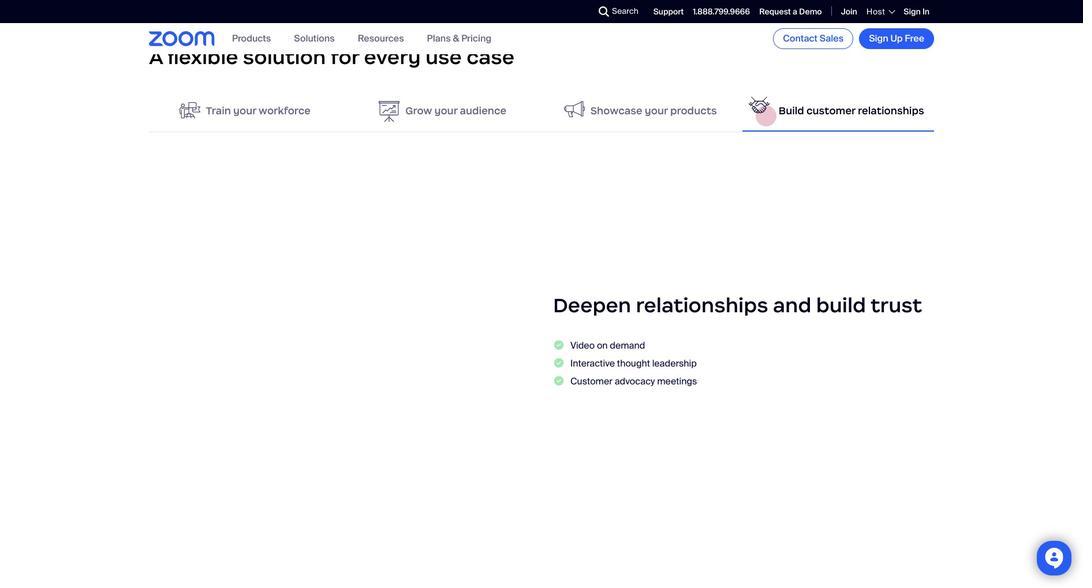 Task type: locate. For each thing, give the bounding box(es) containing it.
in
[[923, 6, 930, 17]]

1 vertical spatial relationships
[[636, 293, 769, 319]]

grow your audience button
[[347, 91, 539, 132]]

plans & pricing
[[427, 33, 492, 45]]

build customer relationships
[[779, 105, 925, 117]]

sign for sign in
[[904, 6, 921, 17]]

1 vertical spatial sign
[[869, 32, 889, 44]]

flexible
[[167, 44, 238, 70]]

None search field
[[557, 2, 602, 21]]

grow
[[406, 105, 432, 117]]

sign up free
[[869, 32, 925, 44]]

2 horizontal spatial your
[[645, 105, 668, 117]]

zoom logo image
[[149, 31, 215, 46]]

tabs tab list
[[149, 91, 935, 132]]

request a demo link
[[760, 6, 822, 17]]

a flexible solution for every use case
[[149, 44, 515, 70]]

0 vertical spatial sign
[[904, 6, 921, 17]]

0 horizontal spatial relationships
[[636, 293, 769, 319]]

and
[[773, 293, 812, 319]]

your for workforce
[[233, 105, 257, 117]]

sign left in
[[904, 6, 921, 17]]

your right grow
[[435, 105, 458, 117]]

sign
[[904, 6, 921, 17], [869, 32, 889, 44]]

0 horizontal spatial sign
[[869, 32, 889, 44]]

1 horizontal spatial relationships
[[858, 105, 925, 117]]

sign in
[[904, 6, 930, 17]]

host
[[867, 6, 886, 17]]

resources
[[358, 33, 404, 45]]

support
[[654, 6, 684, 17]]

products button
[[232, 33, 271, 45]]

support link
[[654, 6, 684, 17]]

3 your from the left
[[645, 105, 668, 117]]

customer
[[807, 105, 856, 117]]

plans
[[427, 33, 451, 45]]

sign left "up"
[[869, 32, 889, 44]]

solutions button
[[294, 33, 335, 45]]

use
[[426, 44, 462, 70]]

thought
[[617, 358, 650, 370]]

0 vertical spatial relationships
[[858, 105, 925, 117]]

1 your from the left
[[233, 105, 257, 117]]

train your workforce
[[206, 105, 311, 117]]

plans & pricing link
[[427, 33, 492, 45]]

your for products
[[645, 105, 668, 117]]

1.888.799.9666 link
[[693, 6, 750, 17]]

products
[[232, 33, 271, 45]]

solution
[[243, 44, 326, 70]]

video
[[571, 340, 595, 352]]

chart image
[[379, 101, 400, 122]]

your left "products" at right
[[645, 105, 668, 117]]

your
[[233, 105, 257, 117], [435, 105, 458, 117], [645, 105, 668, 117]]

every
[[364, 44, 421, 70]]

2 your from the left
[[435, 105, 458, 117]]

relationships
[[858, 105, 925, 117], [636, 293, 769, 319]]

on
[[597, 340, 608, 352]]

shaking hands image
[[749, 96, 770, 114]]

customer
[[571, 376, 613, 388]]

your right train
[[233, 105, 257, 117]]

contact
[[783, 32, 818, 44]]

1 horizontal spatial your
[[435, 105, 458, 117]]

search image
[[599, 6, 609, 17]]

1 horizontal spatial sign
[[904, 6, 921, 17]]

demand
[[610, 340, 645, 352]]

pricing
[[462, 33, 492, 45]]

0 horizontal spatial your
[[233, 105, 257, 117]]

a
[[149, 44, 163, 70]]

host button
[[867, 6, 895, 17]]

interactive
[[571, 358, 615, 370]]

case
[[467, 44, 515, 70]]

relationships inside button
[[858, 105, 925, 117]]

deepen relationships and build trust
[[553, 293, 923, 319]]

sign in link
[[904, 6, 930, 17]]

train your workforce button
[[149, 91, 341, 132]]



Task type: describe. For each thing, give the bounding box(es) containing it.
advocacy
[[615, 376, 655, 388]]

solutions
[[294, 33, 335, 45]]

search
[[612, 6, 639, 16]]

build customer relationships button
[[743, 91, 935, 132]]

join
[[841, 6, 858, 17]]

video on demand
[[571, 340, 645, 352]]

build
[[817, 293, 867, 319]]

showcase your products button
[[545, 91, 737, 132]]

workforce
[[259, 105, 311, 117]]

join link
[[841, 6, 858, 17]]

megaphone image
[[564, 101, 585, 117]]

sign for sign up free
[[869, 32, 889, 44]]

interactive thought leadership
[[571, 358, 697, 370]]

search image
[[599, 6, 609, 17]]

person standing with a flag image
[[179, 101, 200, 120]]

1.888.799.9666
[[693, 6, 750, 17]]

request a demo
[[760, 6, 822, 17]]

a
[[793, 6, 798, 17]]

demo
[[800, 6, 822, 17]]

your for audience
[[435, 105, 458, 117]]

audience
[[460, 105, 507, 117]]

contact sales
[[783, 32, 844, 44]]

build customer relationships tab panel
[[149, 178, 935, 522]]

deepen
[[553, 293, 631, 319]]

sales
[[820, 32, 844, 44]]

build
[[779, 105, 805, 117]]

products
[[671, 105, 717, 117]]

relationships inside tab panel
[[636, 293, 769, 319]]

meetings
[[657, 376, 697, 388]]

&
[[453, 33, 460, 45]]

showcase your products
[[591, 105, 717, 117]]

grow your audience
[[406, 105, 507, 117]]

showcase
[[591, 105, 643, 117]]

free
[[905, 32, 925, 44]]

for
[[331, 44, 359, 70]]

request
[[760, 6, 791, 17]]

contact sales link
[[774, 28, 854, 49]]

train
[[206, 105, 231, 117]]

sign up free link
[[860, 28, 935, 49]]

up
[[891, 32, 903, 44]]

trust
[[871, 293, 923, 319]]

customer advocacy meetings
[[571, 376, 697, 388]]

resources button
[[358, 33, 404, 45]]

leadership
[[652, 358, 697, 370]]



Task type: vqa. For each thing, say whether or not it's contained in the screenshot.
1.888.799.9666
yes



